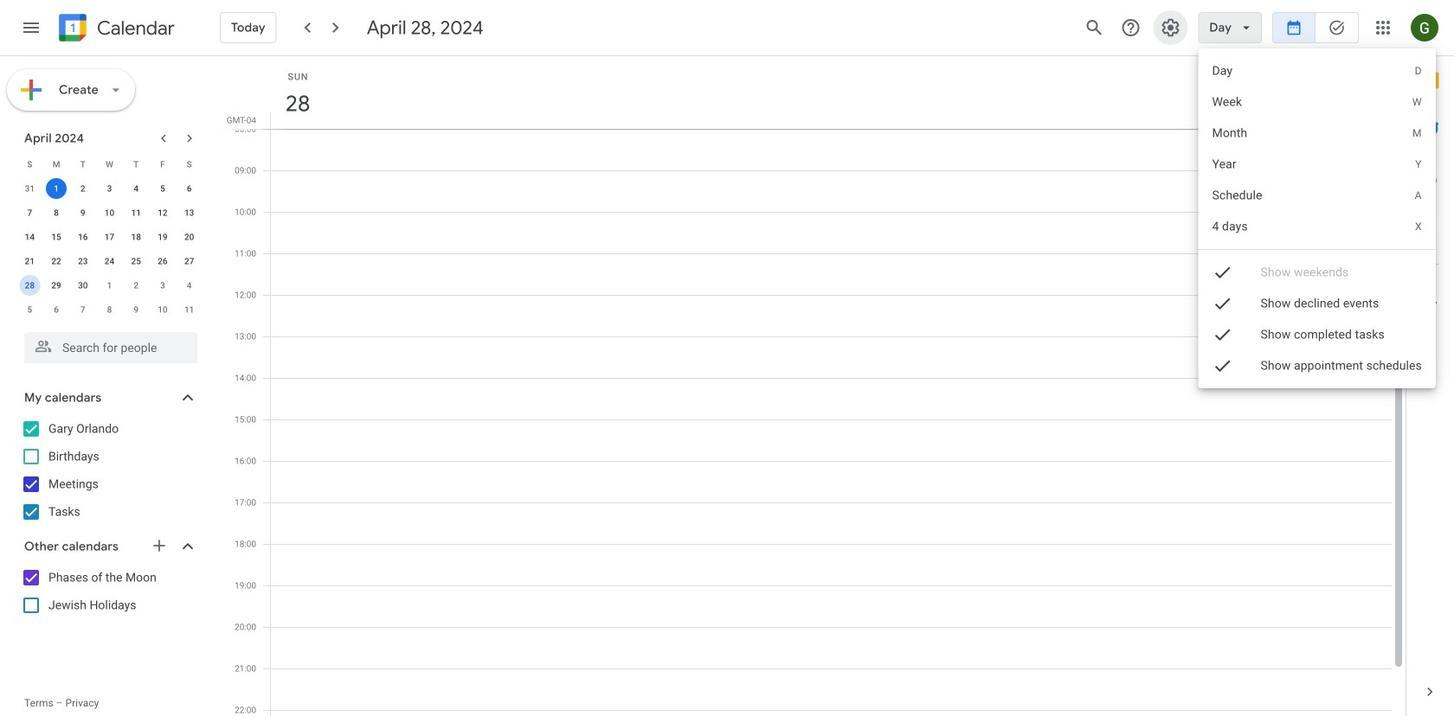 Task type: vqa. For each thing, say whether or not it's contained in the screenshot.
1st Meetings tree item
no



Task type: describe. For each thing, give the bounding box(es) containing it.
13 element
[[179, 203, 200, 223]]

4 menu item from the top
[[1198, 149, 1436, 180]]

0 vertical spatial cell
[[43, 177, 70, 201]]

heading inside calendar element
[[93, 18, 175, 39]]

2 element
[[73, 178, 93, 199]]

30 element
[[73, 275, 93, 296]]

may 1 element
[[99, 275, 120, 296]]

7 row from the top
[[16, 298, 203, 322]]

3 menu item from the top
[[1198, 118, 1436, 149]]

18 element
[[126, 227, 146, 248]]

3 element
[[99, 178, 120, 199]]

settings menu image
[[1160, 17, 1181, 38]]

16 element
[[73, 227, 93, 248]]

other calendars list
[[3, 564, 215, 620]]

2 menu item from the top
[[1198, 87, 1436, 118]]

14 element
[[19, 227, 40, 248]]

1 checkbox item from the top
[[1198, 257, 1436, 288]]

2 checkbox item from the top
[[1198, 288, 1436, 319]]

1, today element
[[46, 178, 67, 199]]

3 row from the top
[[16, 201, 203, 225]]

1 vertical spatial cell
[[16, 274, 43, 298]]

4 element
[[126, 178, 146, 199]]

6 row from the top
[[16, 274, 203, 298]]

main drawer image
[[21, 17, 42, 38]]

27 element
[[179, 251, 200, 272]]

24 element
[[99, 251, 120, 272]]

8 element
[[46, 203, 67, 223]]

Search for people text field
[[35, 332, 187, 364]]

add other calendars image
[[151, 538, 168, 555]]

4 row from the top
[[16, 225, 203, 249]]

april 2024 grid
[[16, 152, 203, 322]]

may 10 element
[[152, 300, 173, 320]]

15 element
[[46, 227, 67, 248]]

may 9 element
[[126, 300, 146, 320]]



Task type: locate. For each thing, give the bounding box(es) containing it.
5 element
[[152, 178, 173, 199]]

may 2 element
[[126, 275, 146, 296]]

9 element
[[73, 203, 93, 223]]

tab list
[[1407, 56, 1454, 668]]

menu item
[[1198, 55, 1436, 87], [1198, 87, 1436, 118], [1198, 118, 1436, 149], [1198, 149, 1436, 180], [1198, 180, 1436, 211], [1198, 211, 1436, 242]]

28 element
[[19, 275, 40, 296]]

22 element
[[46, 251, 67, 272]]

calendar element
[[55, 10, 175, 48]]

row group
[[16, 177, 203, 322]]

25 element
[[126, 251, 146, 272]]

29 element
[[46, 275, 67, 296]]

2 row from the top
[[16, 177, 203, 201]]

17 element
[[99, 227, 120, 248]]

11 element
[[126, 203, 146, 223]]

3 checkbox item from the top
[[1198, 319, 1436, 351]]

may 6 element
[[46, 300, 67, 320]]

row up may 1 element
[[16, 249, 203, 274]]

grid
[[222, 56, 1406, 717]]

19 element
[[152, 227, 173, 248]]

may 11 element
[[179, 300, 200, 320]]

5 row from the top
[[16, 249, 203, 274]]

None search field
[[0, 325, 215, 364]]

1 row from the top
[[16, 152, 203, 177]]

heading
[[93, 18, 175, 39]]

menu
[[1198, 48, 1436, 389]]

row
[[16, 152, 203, 177], [16, 177, 203, 201], [16, 201, 203, 225], [16, 225, 203, 249], [16, 249, 203, 274], [16, 274, 203, 298], [16, 298, 203, 322]]

1 menu item from the top
[[1198, 55, 1436, 87]]

may 7 element
[[73, 300, 93, 320]]

row down may 1 element
[[16, 298, 203, 322]]

20 element
[[179, 227, 200, 248]]

row down 3 element
[[16, 201, 203, 225]]

march 31 element
[[19, 178, 40, 199]]

may 3 element
[[152, 275, 173, 296]]

may 4 element
[[179, 275, 200, 296]]

10 element
[[99, 203, 120, 223]]

my calendars list
[[3, 416, 215, 526]]

column header
[[270, 56, 1392, 129]]

may 5 element
[[19, 300, 40, 320]]

cell
[[43, 177, 70, 201], [16, 274, 43, 298]]

may 8 element
[[99, 300, 120, 320]]

row down 24 element
[[16, 274, 203, 298]]

7 element
[[19, 203, 40, 223]]

23 element
[[73, 251, 93, 272]]

cell up 8 element
[[43, 177, 70, 201]]

cell down 21 element
[[16, 274, 43, 298]]

row up 10 element
[[16, 177, 203, 201]]

6 menu item from the top
[[1198, 211, 1436, 242]]

12 element
[[152, 203, 173, 223]]

5 menu item from the top
[[1198, 180, 1436, 211]]

checkbox item
[[1198, 257, 1436, 288], [1198, 288, 1436, 319], [1198, 319, 1436, 351], [1198, 351, 1436, 382]]

row up 3 element
[[16, 152, 203, 177]]

4 checkbox item from the top
[[1198, 351, 1436, 382]]

26 element
[[152, 251, 173, 272]]

21 element
[[19, 251, 40, 272]]

row down 10 element
[[16, 225, 203, 249]]

6 element
[[179, 178, 200, 199]]



